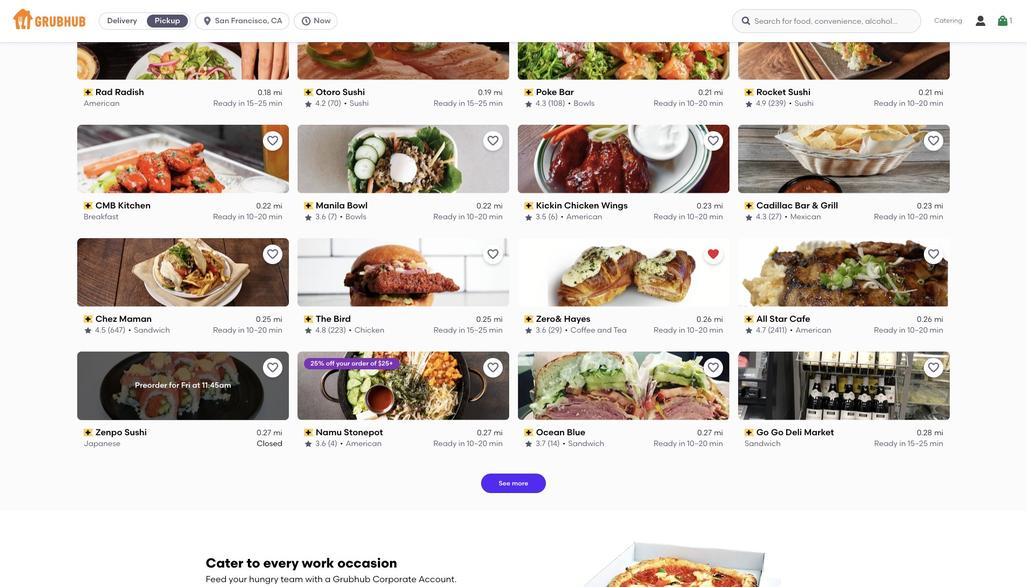 Task type: locate. For each thing, give the bounding box(es) containing it.
subscription pass image left rocket
[[745, 89, 754, 96]]

1 horizontal spatial 0.27
[[477, 428, 492, 437]]

2 vertical spatial 3.6
[[315, 439, 326, 448]]

• sushi down otoro sushi
[[344, 99, 369, 108]]

1 horizontal spatial 0.25 mi
[[476, 315, 503, 324]]

at
[[192, 381, 200, 390]]

0 horizontal spatial bar
[[559, 87, 574, 97]]

subscription pass image left all
[[745, 315, 754, 323]]

star icon image left 4.7
[[745, 326, 753, 335]]

0.25 mi for chez maman
[[256, 315, 282, 324]]

4.2
[[315, 99, 326, 108]]

15–25 for the bird
[[467, 326, 487, 335]]

1 horizontal spatial 0.26
[[917, 315, 932, 324]]

• right the "(108)"
[[568, 99, 571, 108]]

0 vertical spatial bowls
[[574, 99, 595, 108]]

1 0.25 from the left
[[256, 315, 271, 324]]

1 horizontal spatial 0.21 mi
[[919, 88, 944, 97]]

bowls right the "(108)"
[[574, 99, 595, 108]]

min
[[269, 99, 282, 108], [489, 99, 503, 108], [710, 99, 723, 108], [930, 99, 944, 108], [269, 212, 282, 222], [489, 212, 503, 222], [710, 212, 723, 222], [930, 212, 944, 222], [269, 326, 282, 335], [489, 326, 503, 335], [710, 326, 723, 335], [930, 326, 944, 335], [489, 439, 503, 448], [710, 439, 723, 448], [930, 439, 944, 448]]

pickup
[[155, 16, 180, 25]]

1 horizontal spatial 0.26 mi
[[917, 315, 944, 324]]

mi for poke bar
[[714, 88, 723, 97]]

2 0.21 mi from the left
[[919, 88, 944, 97]]

min for rocket sushi
[[930, 99, 944, 108]]

1 0.22 mi from the left
[[256, 202, 282, 211]]

see
[[499, 480, 511, 487]]

svg image
[[974, 15, 987, 28], [202, 16, 213, 26], [741, 16, 752, 26]]

subscription pass image for all star cafe
[[745, 315, 754, 323]]

(29)
[[548, 326, 562, 335]]

1 horizontal spatial to
[[928, 295, 936, 305]]

1 0.26 from the left
[[697, 315, 712, 324]]

your right "off" at the left bottom of page
[[336, 359, 350, 367]]

subscription pass image left 'the'
[[304, 315, 314, 323]]

0 horizontal spatial 0.22
[[256, 202, 271, 211]]

american down kickin chicken wings
[[566, 212, 602, 222]]

0 horizontal spatial go
[[757, 427, 769, 437]]

bar for cadillac
[[795, 200, 810, 211]]

0 horizontal spatial your
[[229, 574, 247, 584]]

1 vertical spatial your
[[229, 574, 247, 584]]

bar up • mexican
[[795, 200, 810, 211]]

star icon image left 4.8
[[304, 326, 313, 335]]

1 vertical spatial • american
[[790, 326, 832, 335]]

subscription pass image left zero&
[[524, 315, 534, 323]]

3.6 left (7)
[[315, 212, 326, 222]]

• right (4)
[[340, 439, 343, 448]]

0 horizontal spatial 0.27 mi
[[257, 428, 282, 437]]

0 vertical spatial chicken
[[564, 200, 599, 211]]

namu stonepot logo image
[[298, 351, 509, 420]]

2 0.27 mi from the left
[[477, 428, 503, 437]]

0 horizontal spatial 0.26
[[697, 315, 712, 324]]

0 horizontal spatial sandwich
[[134, 326, 170, 335]]

0 vertical spatial • sandwich
[[128, 326, 170, 335]]

mi for rocket sushi
[[935, 88, 944, 97]]

2 horizontal spatial 0.27 mi
[[697, 428, 723, 437]]

in for kickin chicken wings
[[679, 212, 685, 222]]

save this restaurant button for cadillac bar & grill
[[924, 131, 944, 151]]

to right proceed
[[928, 295, 936, 305]]

ready for rocket sushi
[[874, 99, 898, 108]]

2 0.25 mi from the left
[[476, 315, 503, 324]]

• right the (6)
[[561, 212, 564, 222]]

your
[[336, 359, 350, 367], [229, 574, 247, 584]]

to for every
[[247, 555, 260, 571]]

0 horizontal spatial 0.21
[[699, 88, 712, 97]]

1 0.21 mi from the left
[[699, 88, 723, 97]]

2 horizontal spatial 0.27
[[697, 428, 712, 437]]

3.6 down zero&
[[536, 326, 547, 335]]

min for cadillac bar & grill
[[930, 212, 944, 222]]

• right (29)
[[565, 326, 568, 335]]

subscription pass image up breakfast
[[84, 202, 93, 210]]

0 horizontal spatial • sandwich
[[128, 326, 170, 335]]

feed
[[206, 574, 227, 584]]

1 horizontal spatial 0.25
[[476, 315, 492, 324]]

save this restaurant image for manila bowl
[[487, 134, 500, 147]]

3 0.27 from the left
[[697, 428, 712, 437]]

proceed to checkout button
[[862, 291, 1007, 310]]

bowls for bar
[[574, 99, 595, 108]]

0.21 for sushi
[[919, 88, 932, 97]]

mi for all star cafe
[[935, 315, 944, 324]]

• sushi down 'rocket sushi'
[[789, 99, 814, 108]]

subscription pass image for zero& hayes
[[524, 315, 534, 323]]

1 horizontal spatial • bowls
[[568, 99, 595, 108]]

to inside cater to every work occasion feed your hungry team with a grubhub corporate account.
[[247, 555, 260, 571]]

rad
[[95, 87, 113, 97]]

subscription pass image for chez maman
[[84, 315, 93, 323]]

• right the (70)
[[344, 99, 347, 108]]

0 vertical spatial • american
[[561, 212, 602, 222]]

star icon image left 4.9
[[745, 100, 753, 108]]

save this restaurant button for manila bowl
[[483, 131, 503, 151]]

subscription pass image up japanese
[[84, 429, 93, 436]]

1 horizontal spatial svg image
[[997, 15, 1010, 28]]

san francisco, ca button
[[195, 12, 294, 30]]

sandwich
[[134, 326, 170, 335], [568, 439, 604, 448], [745, 439, 781, 448]]

0 horizontal spatial svg image
[[202, 16, 213, 26]]

japanese
[[84, 439, 121, 448]]

0.22 mi
[[256, 202, 282, 211], [477, 202, 503, 211]]

min for ocean blue
[[710, 439, 723, 448]]

ready in 15–25 min
[[213, 99, 282, 108], [434, 99, 503, 108], [434, 326, 503, 335], [874, 439, 944, 448]]

star icon image left 4.3 (108)
[[524, 100, 533, 108]]

0 horizontal spatial bowls
[[346, 212, 367, 222]]

• right (2411)
[[790, 326, 793, 335]]

0 vertical spatial 4.3
[[536, 99, 546, 108]]

subscription pass image left otoro
[[304, 89, 314, 96]]

to inside 'proceed to checkout' 'button'
[[928, 295, 936, 305]]

0 horizontal spatial • bowls
[[340, 212, 367, 222]]

go go deli market
[[757, 427, 834, 437]]

• mexican
[[785, 212, 821, 222]]

min for cmb kitchen
[[269, 212, 282, 222]]

2 0.26 mi from the left
[[917, 315, 944, 324]]

svg image inside now button
[[301, 16, 312, 26]]

ready for ocean blue
[[654, 439, 677, 448]]

0 vertical spatial your
[[336, 359, 350, 367]]

0.18
[[258, 88, 271, 97]]

bird
[[334, 314, 351, 324]]

subscription pass image left rad
[[84, 89, 93, 96]]

all star cafe logo image
[[738, 238, 950, 307]]

star icon image for zero& hayes
[[524, 326, 533, 335]]

• american down stonepot
[[340, 439, 382, 448]]

save this restaurant button for zenpo sushi
[[263, 358, 282, 377]]

min for manila bowl
[[489, 212, 503, 222]]

3.6 (7)
[[315, 212, 337, 222]]

2 0.22 mi from the left
[[477, 202, 503, 211]]

25% off your order of $25+
[[311, 359, 393, 367]]

star icon image
[[304, 100, 313, 108], [524, 100, 533, 108], [745, 100, 753, 108], [304, 213, 313, 222], [524, 213, 533, 222], [745, 213, 753, 222], [84, 326, 92, 335], [304, 326, 313, 335], [524, 326, 533, 335], [745, 326, 753, 335], [304, 440, 313, 448], [524, 440, 533, 448]]

1 vertical spatial to
[[247, 555, 260, 571]]

subscription pass image left cadillac
[[745, 202, 754, 210]]

delivery
[[107, 16, 137, 25]]

ready for poke bar
[[654, 99, 677, 108]]

in for zero& hayes
[[679, 326, 685, 335]]

1 horizontal spatial sandwich
[[568, 439, 604, 448]]

sandwich for blue
[[568, 439, 604, 448]]

ready for all star cafe
[[874, 326, 898, 335]]

rocket
[[757, 87, 786, 97]]

0 horizontal spatial 0.22 mi
[[256, 202, 282, 211]]

0 horizontal spatial 4.3
[[536, 99, 546, 108]]

ready in 15–25 min for rad radish
[[213, 99, 282, 108]]

• bowls
[[568, 99, 595, 108], [340, 212, 367, 222]]

0 horizontal spatial • american
[[340, 439, 382, 448]]

subscription pass image for the bird
[[304, 315, 314, 323]]

3.5
[[536, 212, 547, 222]]

star icon image left 3.6 (4)
[[304, 440, 313, 448]]

american down stonepot
[[346, 439, 382, 448]]

4.3 left '(27)'
[[756, 212, 767, 222]]

in for all star cafe
[[899, 326, 906, 335]]

proceed to checkout
[[895, 295, 974, 305]]

0.22 mi for manila bowl
[[477, 202, 503, 211]]

0.27
[[257, 428, 271, 437], [477, 428, 492, 437], [697, 428, 712, 437]]

0.25 mi
[[256, 315, 282, 324], [476, 315, 503, 324]]

• right (14)
[[563, 439, 566, 448]]

1 button
[[997, 11, 1012, 31]]

in for namu stonepot
[[459, 439, 465, 448]]

saved restaurant button
[[704, 244, 723, 264]]

subscription pass image for poke bar
[[524, 89, 534, 96]]

• for chez
[[128, 326, 131, 335]]

sandwich down maman
[[134, 326, 170, 335]]

star icon image left 4.5
[[84, 326, 92, 335]]

1 horizontal spatial 0.27 mi
[[477, 428, 503, 437]]

15–25 for otoro sushi
[[467, 99, 487, 108]]

subscription pass image
[[84, 89, 93, 96], [524, 89, 534, 96], [304, 202, 314, 210], [745, 202, 754, 210], [84, 315, 93, 323], [304, 315, 314, 323], [524, 315, 534, 323], [745, 315, 754, 323], [84, 429, 93, 436], [524, 429, 534, 436], [745, 429, 754, 436]]

(223)
[[328, 326, 346, 335]]

subscription pass image for rocket sushi
[[745, 89, 754, 96]]

save this restaurant image
[[266, 21, 279, 34], [266, 134, 279, 147], [927, 134, 940, 147], [266, 248, 279, 261], [487, 248, 500, 261], [266, 361, 279, 374]]

1 horizontal spatial 0.22
[[477, 202, 492, 211]]

star icon image left 3.7
[[524, 440, 533, 448]]

2 0.23 mi from the left
[[917, 202, 944, 211]]

10–20 for cadillac bar & grill
[[908, 212, 928, 222]]

san francisco, ca
[[215, 16, 283, 25]]

3 0.27 mi from the left
[[697, 428, 723, 437]]

0 horizontal spatial 0.21 mi
[[699, 88, 723, 97]]

0.28 mi
[[917, 428, 944, 437]]

to up hungry
[[247, 555, 260, 571]]

1 vertical spatial bowls
[[346, 212, 367, 222]]

• bowls for bowl
[[340, 212, 367, 222]]

15–25 for go go deli market
[[908, 439, 928, 448]]

mi for zenpo sushi
[[273, 428, 282, 437]]

star icon image left 3.6 (29)
[[524, 326, 533, 335]]

subscription pass image
[[304, 89, 314, 96], [745, 89, 754, 96], [84, 202, 93, 210], [524, 202, 534, 210], [304, 429, 314, 436]]

0 horizontal spatial 0.23 mi
[[697, 202, 723, 211]]

4.3
[[536, 99, 546, 108], [756, 212, 767, 222]]

2 0.25 from the left
[[476, 315, 492, 324]]

svg image
[[997, 15, 1010, 28], [301, 16, 312, 26]]

star icon image left 3.5
[[524, 213, 533, 222]]

bar up the "(108)"
[[559, 87, 574, 97]]

• for rocket
[[789, 99, 792, 108]]

2 horizontal spatial • american
[[790, 326, 832, 335]]

2 0.22 from the left
[[477, 202, 492, 211]]

market
[[804, 427, 834, 437]]

poke bar logo image
[[518, 11, 730, 80]]

2 0.27 from the left
[[477, 428, 492, 437]]

chicken right 'kickin'
[[564, 200, 599, 211]]

1 horizontal spatial 0.22 mi
[[477, 202, 503, 211]]

• american down kickin chicken wings
[[561, 212, 602, 222]]

ready in 10–20 min for manila bowl
[[433, 212, 503, 222]]

subscription pass image for ocean blue
[[524, 429, 534, 436]]

ready in 10–20 min for namu stonepot
[[433, 439, 503, 448]]

mi for chez maman
[[273, 315, 282, 324]]

sushi
[[343, 87, 365, 97], [788, 87, 811, 97], [350, 99, 369, 108], [795, 99, 814, 108], [124, 427, 147, 437]]

to
[[928, 295, 936, 305], [247, 555, 260, 571]]

kitchen
[[118, 200, 151, 211]]

3.6 (4)
[[315, 439, 337, 448]]

1 horizontal spatial bar
[[795, 200, 810, 211]]

ocean
[[536, 427, 565, 437]]

ready for zero& hayes
[[654, 326, 677, 335]]

svg image inside 1 "button"
[[997, 15, 1010, 28]]

• chicken
[[349, 326, 385, 335]]

ready
[[213, 99, 237, 108], [434, 99, 457, 108], [654, 99, 677, 108], [874, 99, 898, 108], [213, 212, 236, 222], [433, 212, 457, 222], [654, 212, 677, 222], [874, 212, 898, 222], [213, 326, 236, 335], [434, 326, 457, 335], [654, 326, 677, 335], [874, 326, 898, 335], [433, 439, 457, 448], [654, 439, 677, 448], [874, 439, 898, 448]]

2 • sushi from the left
[[789, 99, 814, 108]]

0 horizontal spatial 0.26 mi
[[697, 315, 723, 324]]

1 vertical spatial 3.6
[[536, 326, 547, 335]]

3.7 (14)
[[536, 439, 560, 448]]

svg image inside san francisco, ca button
[[202, 16, 213, 26]]

0.26 mi down 'proceed to checkout' 'button'
[[917, 315, 944, 324]]

1 horizontal spatial 0.23 mi
[[917, 202, 944, 211]]

1 0.26 mi from the left
[[697, 315, 723, 324]]

ready for kickin chicken wings
[[654, 212, 677, 222]]

american for kickin chicken wings
[[566, 212, 602, 222]]

4.9
[[756, 99, 766, 108]]

sushi right rocket
[[788, 87, 811, 97]]

• sandwich down blue at the right bottom of the page
[[563, 439, 604, 448]]

1 vertical spatial • bowls
[[340, 212, 367, 222]]

3.6 left (4)
[[315, 439, 326, 448]]

0 vertical spatial bar
[[559, 87, 574, 97]]

(7)
[[328, 212, 337, 222]]

deli
[[786, 427, 802, 437]]

in for cmb kitchen
[[238, 212, 245, 222]]

0.26
[[697, 315, 712, 324], [917, 315, 932, 324]]

4.7 (2411)
[[756, 326, 787, 335]]

sandwich down go go deli market
[[745, 439, 781, 448]]

1 • sushi from the left
[[344, 99, 369, 108]]

mi for rad radish
[[273, 88, 282, 97]]

subscription pass image left 'kickin'
[[524, 202, 534, 210]]

• right '(27)'
[[785, 212, 788, 222]]

1 0.22 from the left
[[256, 202, 271, 211]]

rad radish
[[95, 87, 144, 97]]

cmb kitchen logo image
[[77, 125, 289, 193]]

poke bar
[[536, 87, 574, 97]]

subscription pass image left namu
[[304, 429, 314, 436]]

1 vertical spatial bar
[[795, 200, 810, 211]]

1 horizontal spatial bowls
[[574, 99, 595, 108]]

(27)
[[769, 212, 782, 222]]

0.22 mi for cmb kitchen
[[256, 202, 282, 211]]

chicken
[[564, 200, 599, 211], [355, 326, 385, 335]]

0 vertical spatial • bowls
[[568, 99, 595, 108]]

0.23 for cadillac bar & grill
[[917, 202, 932, 211]]

1 horizontal spatial 0.21
[[919, 88, 932, 97]]

star icon image left 4.2
[[304, 100, 313, 108]]

1 0.27 mi from the left
[[257, 428, 282, 437]]

1 0.27 from the left
[[257, 428, 271, 437]]

0.26 mi left all
[[697, 315, 723, 324]]

1 horizontal spatial 0.23
[[917, 202, 932, 211]]

sushi right otoro
[[343, 87, 365, 97]]

occasion
[[337, 555, 397, 571]]

save this restaurant image for cmb kitchen
[[266, 134, 279, 147]]

all
[[757, 314, 768, 324]]

0.21 mi
[[699, 88, 723, 97], [919, 88, 944, 97]]

0.23 mi for cadillac bar & grill
[[917, 202, 944, 211]]

• right "(223)"
[[349, 326, 352, 335]]

2 0.23 from the left
[[917, 202, 932, 211]]

• for the
[[349, 326, 352, 335]]

go
[[757, 427, 769, 437], [771, 427, 784, 437]]

0.25 for bird
[[476, 315, 492, 324]]

0 horizontal spatial • sushi
[[344, 99, 369, 108]]

• sandwich down maman
[[128, 326, 170, 335]]

4.8
[[315, 326, 326, 335]]

subscription pass image left deli
[[745, 429, 754, 436]]

min for the bird
[[489, 326, 503, 335]]

• american down cafe
[[790, 326, 832, 335]]

go go deli market logo image
[[738, 351, 950, 420]]

kickin
[[536, 200, 562, 211]]

10–20 for ocean blue
[[687, 439, 708, 448]]

1 horizontal spatial svg image
[[741, 16, 752, 26]]

in for manila bowl
[[459, 212, 465, 222]]

0 horizontal spatial 0.25
[[256, 315, 271, 324]]

your down "cater" on the left
[[229, 574, 247, 584]]

1 0.25 mi from the left
[[256, 315, 282, 324]]

for
[[169, 381, 179, 390]]

in for ocean blue
[[679, 439, 685, 448]]

cater to every work occasion feed your hungry team with a grubhub corporate account.
[[206, 555, 457, 584]]

corporate
[[373, 574, 417, 584]]

cadillac bar & grill
[[757, 200, 838, 211]]

subscription pass image left manila
[[304, 202, 314, 210]]

0 horizontal spatial 0.23
[[697, 202, 712, 211]]

4.3 (108)
[[536, 99, 565, 108]]

1 0.23 mi from the left
[[697, 202, 723, 211]]

1 horizontal spatial go
[[771, 427, 784, 437]]

1 horizontal spatial your
[[336, 359, 350, 367]]

4.3 for cadillac bar & grill
[[756, 212, 767, 222]]

0 horizontal spatial 0.27
[[257, 428, 271, 437]]

0 horizontal spatial to
[[247, 555, 260, 571]]

0.19 mi
[[478, 88, 503, 97]]

4.3 down poke
[[536, 99, 546, 108]]

1 horizontal spatial 4.3
[[756, 212, 767, 222]]

0 horizontal spatial 0.25 mi
[[256, 315, 282, 324]]

bowls down the bowl
[[346, 212, 367, 222]]

0 horizontal spatial chicken
[[355, 326, 385, 335]]

0 horizontal spatial svg image
[[301, 16, 312, 26]]

1 0.21 from the left
[[699, 88, 712, 97]]

0.26 for zero& hayes
[[697, 315, 712, 324]]

manila
[[316, 200, 345, 211]]

• sushi
[[344, 99, 369, 108], [789, 99, 814, 108]]

0 vertical spatial to
[[928, 295, 936, 305]]

2 go from the left
[[771, 427, 784, 437]]

ready for manila bowl
[[433, 212, 457, 222]]

1 vertical spatial • sandwich
[[563, 439, 604, 448]]

save this restaurant button for go go deli market
[[924, 358, 944, 377]]

sushi down otoro sushi
[[350, 99, 369, 108]]

save this restaurant button for the bird
[[483, 244, 503, 264]]

save this restaurant image
[[927, 21, 940, 34], [487, 134, 500, 147], [707, 134, 720, 147], [927, 248, 940, 261], [487, 361, 500, 374], [707, 361, 720, 374], [927, 361, 940, 374]]

american down cafe
[[796, 326, 832, 335]]

0 vertical spatial 3.6
[[315, 212, 326, 222]]

1 go from the left
[[757, 427, 769, 437]]

1 vertical spatial 4.3
[[756, 212, 767, 222]]

1 horizontal spatial chicken
[[564, 200, 599, 211]]

ready for the bird
[[434, 326, 457, 335]]

1 horizontal spatial • american
[[561, 212, 602, 222]]

0.23
[[697, 202, 712, 211], [917, 202, 932, 211]]

• right the (239)
[[789, 99, 792, 108]]

min for rad radish
[[269, 99, 282, 108]]

subscription pass image left "chez"
[[84, 315, 93, 323]]

1 0.23 from the left
[[697, 202, 712, 211]]

&
[[812, 200, 819, 211]]

1 horizontal spatial • sandwich
[[563, 439, 604, 448]]

save this restaurant button for rad radish
[[263, 18, 282, 37]]

• bowls down the bowl
[[340, 212, 367, 222]]

sandwich down blue at the right bottom of the page
[[568, 439, 604, 448]]

sushi right zenpo
[[124, 427, 147, 437]]

1 horizontal spatial • sushi
[[789, 99, 814, 108]]

10–20 for rocket sushi
[[908, 99, 928, 108]]

subscription pass image left poke
[[524, 89, 534, 96]]

star icon image left 3.6 (7)
[[304, 213, 313, 222]]

• down maman
[[128, 326, 131, 335]]

chicken right "(223)"
[[355, 326, 385, 335]]

• bowls right the "(108)"
[[568, 99, 595, 108]]

2 0.26 from the left
[[917, 315, 932, 324]]

fri
[[181, 381, 190, 390]]

bar for poke
[[559, 87, 574, 97]]

delivery button
[[99, 12, 145, 30]]

kickin chicken wings logo image
[[518, 125, 730, 193]]

star icon image left "4.3 (27)"
[[745, 213, 753, 222]]

1 vertical spatial chicken
[[355, 326, 385, 335]]

subscription pass image left ocean
[[524, 429, 534, 436]]

preorder for fri at 11:45am
[[135, 381, 231, 390]]

2 0.21 from the left
[[919, 88, 932, 97]]

in for go go deli market
[[900, 439, 906, 448]]

10–20 for chez maman
[[246, 326, 267, 335]]

• right (7)
[[340, 212, 343, 222]]



Task type: vqa. For each thing, say whether or not it's contained in the screenshot.


Task type: describe. For each thing, give the bounding box(es) containing it.
star icon image for kickin chicken wings
[[524, 213, 533, 222]]

(647)
[[108, 326, 126, 335]]

otoro sushi
[[316, 87, 365, 97]]

• for ocean
[[563, 439, 566, 448]]

ready in 15–25 min for go go deli market
[[874, 439, 944, 448]]

the bird
[[316, 314, 351, 324]]

4.8 (223)
[[315, 326, 346, 335]]

the bird logo image
[[298, 238, 509, 307]]

ocean blue logo image
[[518, 351, 730, 420]]

0.26 mi for zero& hayes
[[697, 315, 723, 324]]

rocket sushi logo image
[[738, 11, 950, 80]]

2 horizontal spatial sandwich
[[745, 439, 781, 448]]

4.2 (70)
[[315, 99, 341, 108]]

mi for namu stonepot
[[494, 428, 503, 437]]

catering
[[935, 17, 963, 24]]

4.3 (27)
[[756, 212, 782, 222]]

saved restaurant image
[[707, 248, 720, 261]]

a
[[325, 574, 331, 584]]

zero& hayes logo image
[[518, 238, 730, 307]]

0.26 for all star cafe
[[917, 315, 932, 324]]

(2411)
[[768, 326, 787, 335]]

0.21 mi for poke bar
[[699, 88, 723, 97]]

proceed
[[895, 295, 927, 305]]

0.27 for blue
[[697, 428, 712, 437]]

0.27 mi for namu stonepot
[[477, 428, 503, 437]]

mi for go go deli market
[[935, 428, 944, 437]]

save this restaurant button for rocket sushi
[[924, 18, 944, 37]]

0.18 mi
[[258, 88, 282, 97]]

2 horizontal spatial svg image
[[974, 15, 987, 28]]

star icon image for ocean blue
[[524, 440, 533, 448]]

account.
[[419, 574, 457, 584]]

american down rad
[[84, 99, 120, 108]]

save this restaurant button for all star cafe
[[924, 244, 944, 264]]

mi for otoro sushi
[[494, 88, 503, 97]]

now
[[314, 16, 331, 25]]

subscription pass image for namu stonepot
[[304, 429, 314, 436]]

subscription pass image for rad radish
[[84, 89, 93, 96]]

star icon image for all star cafe
[[745, 326, 753, 335]]

ready in 10–20 min for poke bar
[[654, 99, 723, 108]]

subscription pass image for cmb kitchen
[[84, 202, 93, 210]]

radish
[[115, 87, 144, 97]]

4.5
[[95, 326, 106, 335]]

ready for chez maman
[[213, 326, 236, 335]]

hungry
[[249, 574, 279, 584]]

ready for cadillac bar & grill
[[874, 212, 898, 222]]

see more
[[499, 480, 529, 487]]

(14)
[[548, 439, 560, 448]]

Search for food, convenience, alcohol... search field
[[733, 9, 922, 33]]

every
[[263, 555, 299, 571]]

the
[[316, 314, 332, 324]]

off
[[326, 359, 335, 367]]

chez maman logo image
[[77, 238, 289, 307]]

(6)
[[548, 212, 558, 222]]

10–20 for kickin chicken wings
[[687, 212, 708, 222]]

4.9 (239)
[[756, 99, 786, 108]]

manila bowl logo image
[[298, 125, 509, 193]]

3.6 for namu stonepot
[[315, 439, 326, 448]]

save this restaurant image for go go deli market
[[927, 361, 940, 374]]

0.19
[[478, 88, 492, 97]]

subscription pass image for manila bowl
[[304, 202, 314, 210]]

tea
[[614, 326, 627, 335]]

• sandwich for ocean blue
[[563, 439, 604, 448]]

wings
[[601, 200, 628, 211]]

0.23 for kickin chicken wings
[[697, 202, 712, 211]]

francisco,
[[231, 16, 269, 25]]

mi for zero& hayes
[[714, 315, 723, 324]]

• for all
[[790, 326, 793, 335]]

min for kickin chicken wings
[[710, 212, 723, 222]]

hayes
[[564, 314, 591, 324]]

team
[[281, 574, 303, 584]]

star icon image for the bird
[[304, 326, 313, 335]]

3.5 (6)
[[536, 212, 558, 222]]

15–25 for rad radish
[[247, 99, 267, 108]]

min for poke bar
[[710, 99, 723, 108]]

0.22 for bowl
[[477, 202, 492, 211]]

more
[[512, 480, 529, 487]]

1
[[1010, 16, 1012, 25]]

ready in 15–25 min for the bird
[[434, 326, 503, 335]]

3.6 (29)
[[536, 326, 562, 335]]

zero& hayes
[[536, 314, 591, 324]]

11:45am
[[202, 381, 231, 390]]

zero&
[[536, 314, 562, 324]]

min for zero& hayes
[[710, 326, 723, 335]]

ready for go go deli market
[[874, 439, 898, 448]]

cadillac bar & grill logo image
[[738, 125, 950, 193]]

chicken for kickin
[[564, 200, 599, 211]]

ready in 15–25 min for otoro sushi
[[434, 99, 503, 108]]

star icon image for manila bowl
[[304, 213, 313, 222]]

preorder
[[135, 381, 167, 390]]

rad radish logo image
[[77, 11, 289, 80]]

save this restaurant image for ocean blue
[[707, 361, 720, 374]]

ready in 10–20 min for kickin chicken wings
[[654, 212, 723, 222]]

cmb
[[95, 200, 116, 211]]

3.7
[[536, 439, 546, 448]]

• sushi for rocket sushi
[[789, 99, 814, 108]]

10–20 for all star cafe
[[908, 326, 928, 335]]

your inside cater to every work occasion feed your hungry team with a grubhub corporate account.
[[229, 574, 247, 584]]

min for chez maman
[[269, 326, 282, 335]]

ready in 10–20 min for all star cafe
[[874, 326, 944, 335]]

rocket sushi
[[757, 87, 811, 97]]

• for poke
[[568, 99, 571, 108]]

3.6 for zero& hayes
[[536, 326, 547, 335]]

• for kickin
[[561, 212, 564, 222]]

(4)
[[328, 439, 337, 448]]

subscription pass image for zenpo sushi
[[84, 429, 93, 436]]

0.25 mi for the bird
[[476, 315, 503, 324]]

2 vertical spatial • american
[[340, 439, 382, 448]]

otoro sushi logo image
[[298, 11, 509, 80]]

10–20 for zero& hayes
[[687, 326, 708, 335]]

min for all star cafe
[[930, 326, 944, 335]]

coffee
[[571, 326, 596, 335]]

ready for namu stonepot
[[433, 439, 457, 448]]

ready in 10–20 min for zero& hayes
[[654, 326, 723, 335]]

chez maman
[[95, 314, 152, 324]]

save this restaurant image for rocket sushi
[[927, 21, 940, 34]]

• sushi for otoro sushi
[[344, 99, 369, 108]]

main navigation navigation
[[0, 0, 1027, 42]]

stonepot
[[344, 427, 383, 437]]

ready in 10–20 min for cmb kitchen
[[213, 212, 282, 222]]

min for namu stonepot
[[489, 439, 503, 448]]

sushi for ready in 10–20 min
[[788, 87, 811, 97]]

all star cafe
[[757, 314, 811, 324]]

closed
[[257, 439, 282, 448]]

mi for cmb kitchen
[[273, 202, 282, 211]]

save this restaurant button for ocean blue
[[704, 358, 723, 377]]

cafe
[[790, 314, 811, 324]]

now button
[[294, 12, 342, 30]]

mi for manila bowl
[[494, 202, 503, 211]]

10–20 for poke bar
[[687, 99, 708, 108]]

and
[[597, 326, 612, 335]]

• coffee and tea
[[565, 326, 627, 335]]

in for chez maman
[[238, 326, 245, 335]]

grubhub
[[333, 574, 371, 584]]

subscription pass image for go go deli market
[[745, 429, 754, 436]]

of
[[370, 359, 377, 367]]

ready for rad radish
[[213, 99, 237, 108]]

catering button
[[927, 9, 970, 33]]

• for cadillac
[[785, 212, 788, 222]]

kickin chicken wings
[[536, 200, 628, 211]]

• for manila
[[340, 212, 343, 222]]

• american for cafe
[[790, 326, 832, 335]]

namu
[[316, 427, 342, 437]]

breakfast
[[84, 212, 119, 222]]

mexican
[[790, 212, 821, 222]]

0.27 mi for ocean blue
[[697, 428, 723, 437]]

save this restaurant image for chez maman
[[266, 248, 279, 261]]

zenpo sushi
[[95, 427, 147, 437]]

(108)
[[548, 99, 565, 108]]

4.5 (647)
[[95, 326, 126, 335]]

in for cadillac bar & grill
[[899, 212, 906, 222]]

save this restaurant image for kickin chicken wings
[[707, 134, 720, 147]]

manila bowl
[[316, 200, 368, 211]]

star icon image for cadillac bar & grill
[[745, 213, 753, 222]]

checkout
[[938, 295, 974, 305]]

• american for wings
[[561, 212, 602, 222]]

• for namu
[[340, 439, 343, 448]]

ocean blue
[[536, 427, 586, 437]]

• for otoro
[[344, 99, 347, 108]]

mi for cadillac bar & grill
[[935, 202, 944, 211]]

$25+
[[378, 359, 393, 367]]

bowl
[[347, 200, 368, 211]]

subscription pass image for otoro sushi
[[304, 89, 314, 96]]

cadillac
[[757, 200, 793, 211]]

(70)
[[328, 99, 341, 108]]

10–20 for cmb kitchen
[[246, 212, 267, 222]]

star icon image for chez maman
[[84, 326, 92, 335]]

ca
[[271, 16, 283, 25]]

sushi down 'rocket sushi'
[[795, 99, 814, 108]]



